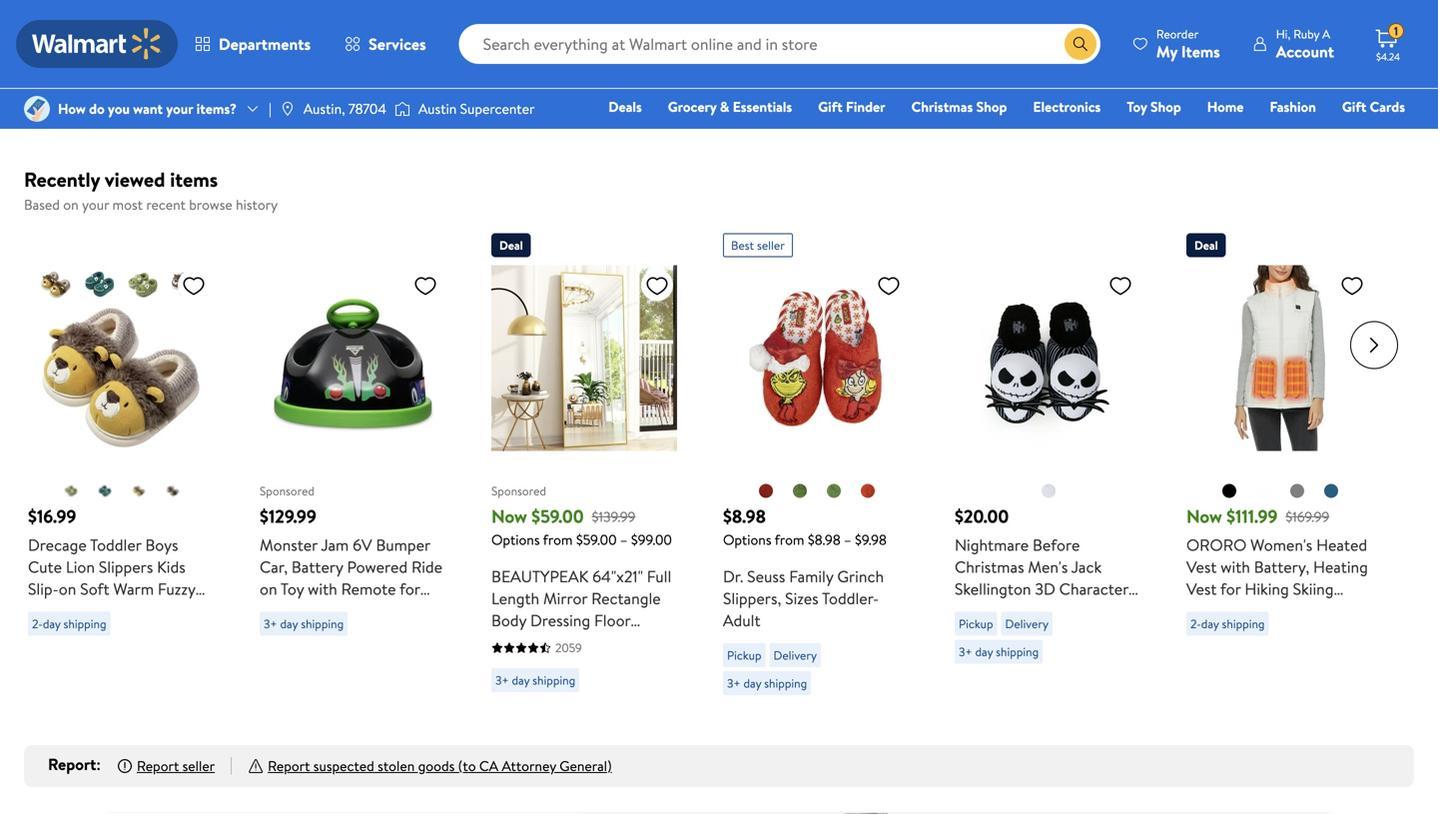 Task type: describe. For each thing, give the bounding box(es) containing it.
slippers inside $20.00 nightmare before christmas men's jack skellington 3d character slippers
[[955, 600, 1009, 622]]

3+ day shipping down adult
[[727, 675, 807, 692]]

green (men) image
[[792, 483, 808, 499]]

dr. seuss family grinch slippers, sizes toddler- adult
[[723, 566, 884, 632]]

:
[[96, 753, 101, 775]]

best
[[731, 237, 754, 254]]

3+ day shipping up austin,
[[264, 50, 344, 67]]

grocery & essentials link
[[659, 96, 801, 117]]

(to
[[458, 756, 476, 776]]

2-day shipping up christmas shop link
[[959, 75, 1033, 92]]

cute
[[28, 556, 62, 578]]

bumper
[[376, 534, 430, 556]]

gift for cards
[[1343, 97, 1367, 116]]

2-day shipping up how
[[32, 50, 106, 67]]

add to favorites list, ororo women's heated vest with battery, heating vest for hiking skiing outdoors (white,xl) image
[[1341, 273, 1365, 298]]

ororo
[[1187, 534, 1247, 556]]

one
[[1252, 125, 1282, 144]]

shipping inside now $111.99 $169.99 ororo women's heated vest with battery, heating vest for hiking skiing outdoors (white,xl) 2-day shipping
[[1222, 616, 1265, 633]]

now inside sponsored now $59.00 $139.99 options from $59.00 – $99.00
[[491, 504, 527, 529]]

boys
[[145, 534, 178, 556]]

product group containing $16.99
[[28, 225, 216, 720]]

recently
[[24, 166, 100, 194]]

toy inside sponsored $129.99 monster jam 6v bumper car, battery powered ride on toy with remote for kids ages 1.5 , black 3+ day shipping
[[281, 578, 304, 600]]

nightmare before christmas men's jack skellington 3d character slippers image
[[955, 265, 1141, 451]]

lion
[[66, 556, 95, 578]]

toy shop
[[1127, 97, 1182, 116]]

suspected
[[313, 756, 374, 776]]

electronics
[[1033, 97, 1101, 116]]

black image
[[1041, 483, 1057, 499]]

ca
[[479, 756, 499, 776]]

with inside sponsored $129.99 monster jam 6v bumper car, battery powered ride on toy with remote for kids ages 1.5 , black 3+ day shipping
[[308, 578, 337, 600]]

austin
[[419, 99, 457, 118]]

grocery
[[668, 97, 717, 116]]

departments button
[[178, 20, 328, 68]]

$129.99
[[260, 504, 317, 529]]

add to favorites list, dr. seuss family grinch slippers, sizes toddler-adult image
[[877, 273, 901, 298]]

Walmart Site-Wide search field
[[459, 24, 1101, 64]]

reorder my items
[[1157, 25, 1221, 62]]

shop for christmas shop
[[977, 97, 1007, 116]]

78704
[[349, 99, 387, 118]]

shop for toy shop
[[1151, 97, 1182, 116]]

brown lion image
[[165, 483, 181, 499]]

jam
[[321, 534, 349, 556]]

red (women) image
[[758, 483, 774, 499]]

mirrors,
[[556, 632, 611, 654]]

walmart+
[[1346, 125, 1406, 144]]

now inside now $111.99 $169.99 ororo women's heated vest with battery, heating vest for hiking skiing outdoors (white,xl) 2-day shipping
[[1187, 504, 1223, 529]]

1 vertical spatial $59.00
[[576, 530, 617, 550]]

character
[[1060, 578, 1129, 600]]

green (boys) image
[[826, 483, 842, 499]]

deal for now $59.00
[[499, 237, 523, 254]]

0 vertical spatial $59.00
[[532, 504, 584, 529]]

warm
[[113, 578, 154, 600]]

on inside recently viewed items based on your most recent browse history
[[63, 195, 79, 214]]

registry
[[1176, 125, 1227, 144]]

you
[[108, 99, 130, 118]]

add to favorites list, drecage toddler boys cute lion slippers kids slip-on soft warm fuzzy house indoor shoes image
[[182, 273, 206, 298]]

monster
[[260, 534, 318, 556]]

walmart image
[[32, 28, 162, 60]]

electronics link
[[1024, 96, 1110, 117]]

house
[[28, 600, 72, 622]]

dressing
[[530, 610, 591, 632]]

$9.98
[[855, 530, 887, 550]]

dr. seuss family grinch slippers, sizes toddler-adult image
[[723, 265, 909, 451]]

day inside now $111.99 $169.99 ororo women's heated vest with battery, heating vest for hiking skiing outdoors (white,xl) 2-day shipping
[[1202, 616, 1219, 633]]

$20.00
[[955, 504, 1009, 529]]

shipping down 2059
[[533, 672, 576, 689]]

$16.99
[[28, 504, 76, 529]]

fuzzy
[[158, 578, 195, 600]]

options inside $8.98 options from $8.98 – $9.98
[[723, 530, 772, 550]]

history
[[236, 195, 278, 214]]

powered
[[347, 556, 408, 578]]

3+ day shipping down the standing
[[495, 672, 576, 689]]

shipping down skellington
[[996, 644, 1039, 661]]

report for report seller
[[137, 756, 179, 776]]

1 horizontal spatial your
[[166, 99, 193, 118]]

austin supercenter
[[419, 99, 535, 118]]

deals link
[[600, 96, 651, 117]]

shipping up essentials
[[764, 50, 807, 67]]

best seller
[[731, 237, 785, 254]]

3+ day shipping down skellington
[[959, 644, 1039, 661]]

how
[[58, 99, 86, 118]]

shipping down sizes
[[764, 675, 807, 692]]

car,
[[260, 556, 288, 578]]

2- inside now $111.99 $169.99 ororo women's heated vest with battery, heating vest for hiking skiing outdoors (white,xl) 2-day shipping
[[1191, 616, 1202, 633]]

– inside $8.98 options from $8.98 – $9.98
[[844, 530, 852, 550]]

2- inside $16.99 drecage toddler boys cute lion slippers kids slip-on soft warm fuzzy house indoor shoes 2-day shipping
[[32, 616, 43, 633]]

|
[[269, 99, 272, 118]]

1 horizontal spatial pickup
[[959, 616, 994, 633]]

2-day shipping up home
[[1191, 50, 1265, 67]]

walmart+ link
[[1337, 124, 1415, 145]]

before
[[1033, 534, 1080, 556]]

skiing
[[1293, 578, 1334, 600]]

3+ down adult
[[727, 675, 741, 692]]

recent
[[146, 195, 186, 214]]

2-day shipping up supercenter
[[495, 50, 570, 67]]

3+ inside sponsored $129.99 monster jam 6v bumper car, battery powered ride on toy with remote for kids ages 1.5 , black 3+ day shipping
[[264, 616, 277, 633]]

shoes
[[125, 600, 166, 622]]

indoor
[[76, 600, 121, 622]]

monster jam 6v bumper car, battery powered ride on toy with remote for kids ages 1.5 , black image
[[260, 265, 446, 451]]

$4.24
[[1377, 50, 1401, 63]]

christmas shop link
[[903, 96, 1016, 117]]

red (girls) image
[[860, 483, 876, 499]]

gift cards registry
[[1176, 97, 1406, 144]]

do
[[89, 99, 105, 118]]

toddler
[[90, 534, 141, 556]]

debit
[[1286, 125, 1320, 144]]

from inside sponsored now $59.00 $139.99 options from $59.00 – $99.00
[[543, 530, 573, 550]]

remote
[[341, 578, 396, 600]]

3d
[[1035, 578, 1056, 600]]

grocery & essentials
[[668, 97, 792, 116]]

fashion link
[[1261, 96, 1326, 117]]

2 vest from the top
[[1187, 578, 1217, 600]]

stolen
[[378, 756, 415, 776]]

kids inside sponsored $129.99 monster jam 6v bumper car, battery powered ride on toy with remote for kids ages 1.5 , black 3+ day shipping
[[260, 600, 288, 622]]

seller for best seller
[[757, 237, 785, 254]]

hi,
[[1276, 25, 1291, 42]]

$139.99
[[592, 507, 636, 526]]

austin,
[[304, 99, 345, 118]]

yellow lion image
[[131, 483, 147, 499]]

1 vertical spatial delivery
[[774, 647, 817, 664]]

6v
[[353, 534, 372, 556]]

body
[[491, 610, 527, 632]]

family
[[789, 566, 834, 588]]

0 horizontal spatial pickup
[[727, 647, 762, 664]]

seller for report seller
[[182, 756, 215, 776]]

64"x21"
[[593, 566, 643, 588]]

shipping right items
[[1222, 50, 1265, 67]]

on inside sponsored $129.99 monster jam 6v bumper car, battery powered ride on toy with remote for kids ages 1.5 , black 3+ day shipping
[[260, 578, 277, 600]]

length
[[491, 588, 540, 610]]

beautypeak
[[491, 566, 589, 588]]

$169.99
[[1286, 507, 1330, 526]]

soft
[[80, 578, 109, 600]]

shipping inside $16.99 drecage toddler boys cute lion slippers kids slip-on soft warm fuzzy house indoor shoes 2-day shipping
[[63, 616, 106, 633]]

3+ day shipping up essentials
[[727, 50, 807, 67]]

shipping inside sponsored $129.99 monster jam 6v bumper car, battery powered ride on toy with remote for kids ages 1.5 , black 3+ day shipping
[[301, 616, 344, 633]]

items
[[170, 166, 218, 194]]

sponsored for now
[[491, 483, 546, 500]]

with inside now $111.99 $169.99 ororo women's heated vest with battery, heating vest for hiking skiing outdoors (white,xl) 2-day shipping
[[1221, 556, 1251, 578]]

sizes
[[785, 588, 819, 610]]

black
[[359, 600, 396, 622]]



Task type: vqa. For each thing, say whether or not it's contained in the screenshot.
1st Shop from right
yes



Task type: locate. For each thing, give the bounding box(es) containing it.
dr.
[[723, 566, 744, 588]]

vest up 'outdoors'
[[1187, 556, 1217, 578]]

$8.98 up the family
[[808, 530, 841, 550]]

a
[[1323, 25, 1331, 42]]

seller
[[757, 237, 785, 254], [182, 756, 215, 776]]

– inside sponsored now $59.00 $139.99 options from $59.00 – $99.00
[[620, 530, 628, 550]]

heating
[[1314, 556, 1369, 578]]

slippers inside $16.99 drecage toddler boys cute lion slippers kids slip-on soft warm fuzzy house indoor shoes 2-day shipping
[[99, 556, 153, 578]]

1 vertical spatial slippers
[[955, 600, 1009, 622]]

now up ororo at the right bottom of page
[[1187, 504, 1223, 529]]

1.5
[[330, 600, 347, 622]]

0 horizontal spatial now
[[491, 504, 527, 529]]

sponsored up the beautypeak at the left of the page
[[491, 483, 546, 500]]

report suspected stolen goods (to ca attorney general) link
[[268, 756, 612, 776]]

product group containing $20.00
[[955, 225, 1143, 720]]

2 deal from the left
[[1195, 237, 1218, 254]]

3+ left ages at the left bottom of the page
[[264, 616, 277, 633]]

supercenter
[[460, 99, 535, 118]]

 image
[[24, 96, 50, 122], [395, 99, 411, 119], [280, 101, 296, 117]]

0 horizontal spatial seller
[[182, 756, 215, 776]]

0 vertical spatial toy
[[1127, 97, 1148, 116]]

2 – from the left
[[844, 530, 852, 550]]

shipping
[[63, 50, 106, 67], [301, 50, 344, 67], [527, 50, 570, 67], [764, 50, 807, 67], [1222, 50, 1265, 67], [991, 75, 1033, 92], [63, 616, 106, 633], [301, 616, 344, 633], [1222, 616, 1265, 633], [996, 644, 1039, 661], [533, 672, 576, 689], [764, 675, 807, 692]]

1 vertical spatial your
[[82, 195, 109, 214]]

2059
[[555, 640, 582, 657]]

0 vertical spatial $8.98
[[723, 504, 766, 529]]

fashion
[[1270, 97, 1317, 116]]

2 now from the left
[[1187, 504, 1223, 529]]

shipping up do on the top left of the page
[[63, 50, 106, 67]]

 image right 78704
[[395, 99, 411, 119]]

ages
[[292, 600, 326, 622]]

1 horizontal spatial $8.98
[[808, 530, 841, 550]]

for
[[400, 578, 420, 600], [1221, 578, 1241, 600]]

1 horizontal spatial seller
[[757, 237, 785, 254]]

goods
[[418, 756, 455, 776]]

3+ up |
[[264, 50, 277, 67]]

gift cards link
[[1334, 96, 1415, 117]]

women's
[[1251, 534, 1313, 556]]

from up the family
[[775, 530, 805, 550]]

2 options from the left
[[723, 530, 772, 550]]

0 horizontal spatial report
[[48, 753, 96, 775]]

with left ','
[[308, 578, 337, 600]]

slippers
[[99, 556, 153, 578], [955, 600, 1009, 622]]

add to favorites list, nightmare before christmas men's jack skellington 3d character slippers image
[[1109, 273, 1133, 298]]

$59.00 down $139.99
[[576, 530, 617, 550]]

general)
[[560, 756, 612, 776]]

1 horizontal spatial shop
[[1151, 97, 1182, 116]]

christmas down $20.00 at the bottom
[[955, 556, 1025, 578]]

day inside sponsored $129.99 monster jam 6v bumper car, battery powered ride on toy with remote for kids ages 1.5 , black 3+ day shipping
[[280, 616, 298, 633]]

0 horizontal spatial kids
[[157, 556, 186, 578]]

1 – from the left
[[620, 530, 628, 550]]

 image for austin, 78704
[[280, 101, 296, 117]]

hiking
[[1245, 578, 1290, 600]]

1 horizontal spatial delivery
[[1006, 616, 1049, 633]]

delivery down 3d
[[1006, 616, 1049, 633]]

1 shop from the left
[[977, 97, 1007, 116]]

ride
[[412, 556, 443, 578]]

toddler-
[[822, 588, 879, 610]]

–
[[620, 530, 628, 550], [844, 530, 852, 550]]

kids
[[157, 556, 186, 578], [260, 600, 288, 622]]

cards
[[1370, 97, 1406, 116]]

departments
[[219, 33, 311, 55]]

day inside $16.99 drecage toddler boys cute lion slippers kids slip-on soft warm fuzzy house indoor shoes 2-day shipping
[[43, 616, 61, 633]]

1 horizontal spatial gift
[[1343, 97, 1367, 116]]

report seller link
[[137, 756, 215, 776]]

1 options from the left
[[491, 530, 540, 550]]

nightmare
[[955, 534, 1029, 556]]

gift left the finder
[[818, 97, 843, 116]]

1 gift from the left
[[818, 97, 843, 116]]

2-
[[32, 50, 43, 67], [495, 50, 506, 67], [1191, 50, 1202, 67], [959, 75, 970, 92], [32, 616, 43, 633], [1191, 616, 1202, 633]]

0 horizontal spatial sponsored
[[260, 483, 315, 500]]

$111.99
[[1227, 504, 1278, 529]]

report for report suspected stolen goods (to ca attorney general)
[[268, 756, 310, 776]]

shipping up supercenter
[[527, 50, 570, 67]]

shipping down hiking
[[1222, 616, 1265, 633]]

shipping up christmas shop link
[[991, 75, 1033, 92]]

 image for how do you want your items?
[[24, 96, 50, 122]]

your left most
[[82, 195, 109, 214]]

 image right |
[[280, 101, 296, 117]]

0 horizontal spatial  image
[[24, 96, 50, 122]]

my
[[1157, 40, 1178, 62]]

1 horizontal spatial slippers
[[955, 600, 1009, 622]]

1 horizontal spatial from
[[775, 530, 805, 550]]

– down $139.99
[[620, 530, 628, 550]]

standing
[[491, 632, 552, 654]]

sponsored inside sponsored now $59.00 $139.99 options from $59.00 – $99.00
[[491, 483, 546, 500]]

gray image
[[1290, 483, 1306, 499]]

0 horizontal spatial options
[[491, 530, 540, 550]]

3+
[[264, 50, 277, 67], [727, 50, 741, 67], [264, 616, 277, 633], [959, 644, 973, 661], [495, 672, 509, 689], [727, 675, 741, 692]]

0 horizontal spatial with
[[308, 578, 337, 600]]

on left ages at the left bottom of the page
[[260, 578, 277, 600]]

shop up "registry"
[[1151, 97, 1182, 116]]

shipping left ','
[[301, 616, 344, 633]]

recently viewed items based on your most recent browse history
[[24, 166, 278, 214]]

0 horizontal spatial for
[[400, 578, 420, 600]]

now up the beautypeak at the left of the page
[[491, 504, 527, 529]]

$16.99 drecage toddler boys cute lion slippers kids slip-on soft warm fuzzy house indoor shoes 2-day shipping
[[28, 504, 195, 633]]

0 horizontal spatial delivery
[[774, 647, 817, 664]]

search icon image
[[1073, 36, 1089, 52]]

toy shop link
[[1118, 96, 1191, 117]]

account
[[1276, 40, 1335, 62]]

1 vertical spatial christmas
[[955, 556, 1025, 578]]

1 now from the left
[[491, 504, 527, 529]]

kids inside $16.99 drecage toddler boys cute lion slippers kids slip-on soft warm fuzzy house indoor shoes 2-day shipping
[[157, 556, 186, 578]]

0 vertical spatial seller
[[757, 237, 785, 254]]

green dinosaur image
[[63, 483, 79, 499]]

1 horizontal spatial deal
[[1195, 237, 1218, 254]]

registry link
[[1167, 124, 1236, 145]]

blue image
[[1324, 483, 1340, 499]]

report
[[48, 753, 96, 775], [137, 756, 179, 776], [268, 756, 310, 776]]

battery
[[292, 556, 343, 578]]

floor
[[594, 610, 631, 632]]

2-day shipping
[[32, 50, 106, 67], [495, 50, 570, 67], [1191, 50, 1265, 67], [959, 75, 1033, 92]]

services
[[369, 33, 426, 55]]

on left soft
[[59, 578, 76, 600]]

$59.00 left $139.99
[[532, 504, 584, 529]]

3+ up grocery & essentials link
[[727, 50, 741, 67]]

for right black
[[400, 578, 420, 600]]

adult
[[723, 610, 761, 632]]

gift inside gift cards registry
[[1343, 97, 1367, 116]]

based
[[24, 195, 60, 214]]

deals
[[609, 97, 642, 116]]

options up dr.
[[723, 530, 772, 550]]

hi, ruby a account
[[1276, 25, 1335, 62]]

your right want
[[166, 99, 193, 118]]

3+ down the standing
[[495, 672, 509, 689]]

1 vertical spatial $8.98
[[808, 530, 841, 550]]

2 gift from the left
[[1343, 97, 1367, 116]]

– left the $9.98
[[844, 530, 852, 550]]

ororo women's heated vest with battery, heating vest for hiking skiing outdoors (white,xl) image
[[1187, 265, 1373, 451]]

day
[[43, 50, 61, 67], [280, 50, 298, 67], [506, 50, 524, 67], [744, 50, 762, 67], [1202, 50, 1219, 67], [970, 75, 988, 92], [43, 616, 61, 633], [280, 616, 298, 633], [1202, 616, 1219, 633], [975, 644, 993, 661], [512, 672, 530, 689], [744, 675, 762, 692]]

for left hiking
[[1221, 578, 1241, 600]]

product group containing now $111.99
[[1187, 225, 1375, 720]]

mirror
[[543, 588, 588, 610]]

0 vertical spatial kids
[[157, 556, 186, 578]]

1 horizontal spatial for
[[1221, 578, 1241, 600]]

0 horizontal spatial from
[[543, 530, 573, 550]]

2 for from the left
[[1221, 578, 1241, 600]]

product group containing $129.99
[[260, 225, 448, 720]]

1 from from the left
[[543, 530, 573, 550]]

1 horizontal spatial  image
[[280, 101, 296, 117]]

1 sponsored from the left
[[260, 483, 315, 500]]

from
[[543, 530, 573, 550], [775, 530, 805, 550]]

from inside $8.98 options from $8.98 – $9.98
[[775, 530, 805, 550]]

1 vertical spatial pickup
[[727, 647, 762, 664]]

product group containing $8.98
[[723, 225, 911, 720]]

0 horizontal spatial –
[[620, 530, 628, 550]]

1 horizontal spatial –
[[844, 530, 852, 550]]

3+ down skellington
[[959, 644, 973, 661]]

for inside now $111.99 $169.99 ororo women's heated vest with battery, heating vest for hiking skiing outdoors (white,xl) 2-day shipping
[[1221, 578, 1241, 600]]

services button
[[328, 20, 443, 68]]

1 horizontal spatial options
[[723, 530, 772, 550]]

1 deal from the left
[[499, 237, 523, 254]]

slip-
[[28, 578, 59, 600]]

product group containing now $59.00
[[491, 225, 679, 720]]

$59.00
[[532, 504, 584, 529], [576, 530, 617, 550]]

sponsored inside sponsored $129.99 monster jam 6v bumper car, battery powered ride on toy with remote for kids ages 1.5 , black 3+ day shipping
[[260, 483, 315, 500]]

home
[[1208, 97, 1244, 116]]

rectangle
[[591, 588, 661, 610]]

next slide for recently viewed items list image
[[1351, 321, 1399, 369]]

most
[[112, 195, 143, 214]]

gift left cards
[[1343, 97, 1367, 116]]

one debit link
[[1244, 124, 1329, 145]]

on inside $16.99 drecage toddler boys cute lion slippers kids slip-on soft warm fuzzy house indoor shoes 2-day shipping
[[59, 578, 76, 600]]

pickup down skellington
[[959, 616, 994, 633]]

with left battery,
[[1221, 556, 1251, 578]]

deal for now $111.99
[[1195, 237, 1218, 254]]

slippers,
[[723, 588, 782, 610]]

kids right warm
[[157, 556, 186, 578]]

1 vertical spatial seller
[[182, 756, 215, 776]]

from up the beautypeak at the left of the page
[[543, 530, 573, 550]]

beautypeak 64"x21" full length mirror rectangle body dressing floor standing mirrors, gold image
[[491, 265, 677, 451]]

(white,xl)
[[1257, 600, 1330, 622]]

skellington
[[955, 578, 1032, 600]]

gift for finder
[[818, 97, 843, 116]]

essentials
[[733, 97, 792, 116]]

items?
[[197, 99, 237, 118]]

christmas inside $20.00 nightmare before christmas men's jack skellington 3d character slippers
[[955, 556, 1025, 578]]

0 horizontal spatial $8.98
[[723, 504, 766, 529]]

0 vertical spatial slippers
[[99, 556, 153, 578]]

battery,
[[1254, 556, 1310, 578]]

christmas right the finder
[[912, 97, 973, 116]]

options inside sponsored now $59.00 $139.99 options from $59.00 – $99.00
[[491, 530, 540, 550]]

1 vest from the top
[[1187, 556, 1217, 578]]

options up the beautypeak at the left of the page
[[491, 530, 540, 550]]

1 vertical spatial kids
[[260, 600, 288, 622]]

austin, 78704
[[304, 99, 387, 118]]

2 from from the left
[[775, 530, 805, 550]]

1 horizontal spatial toy
[[1127, 97, 1148, 116]]

shop left electronics link
[[977, 97, 1007, 116]]

1 horizontal spatial now
[[1187, 504, 1223, 529]]

jack
[[1072, 556, 1102, 578]]

&
[[720, 97, 730, 116]]

1 horizontal spatial with
[[1221, 556, 1251, 578]]

0 horizontal spatial shop
[[977, 97, 1007, 116]]

0 vertical spatial pickup
[[959, 616, 994, 633]]

 image for austin supercenter
[[395, 99, 411, 119]]

finder
[[846, 97, 886, 116]]

0 vertical spatial christmas
[[912, 97, 973, 116]]

your inside recently viewed items based on your most recent browse history
[[82, 195, 109, 214]]

$20.00 nightmare before christmas men's jack skellington 3d character slippers
[[955, 504, 1129, 622]]

product group
[[28, 0, 232, 103], [260, 0, 464, 103], [491, 0, 695, 103], [723, 0, 927, 103], [955, 0, 1159, 103], [1187, 0, 1391, 103], [28, 225, 216, 720], [260, 225, 448, 720], [491, 225, 679, 720], [723, 225, 911, 720], [955, 225, 1143, 720], [1187, 225, 1375, 720]]

Search search field
[[459, 24, 1101, 64]]

shipping down soft
[[63, 616, 106, 633]]

men's
[[1028, 556, 1068, 578]]

$8.98 down red (women) image
[[723, 504, 766, 529]]

shipping up austin,
[[301, 50, 344, 67]]

for inside sponsored $129.99 monster jam 6v bumper car, battery powered ride on toy with remote for kids ages 1.5 , black 3+ day shipping
[[400, 578, 420, 600]]

one debit
[[1252, 125, 1320, 144]]

0 vertical spatial your
[[166, 99, 193, 118]]

kids left ages at the left bottom of the page
[[260, 600, 288, 622]]

 image left how
[[24, 96, 50, 122]]

vest down ororo at the right bottom of page
[[1187, 578, 1217, 600]]

drecage toddler boys cute lion slippers kids slip-on soft warm fuzzy house indoor shoes image
[[28, 265, 214, 451]]

delivery down sizes
[[774, 647, 817, 664]]

,
[[351, 600, 355, 622]]

heated
[[1317, 534, 1368, 556]]

2 sponsored from the left
[[491, 483, 546, 500]]

sponsored up $129.99
[[260, 483, 315, 500]]

add to favorites list, monster jam 6v bumper car, battery powered ride on toy with remote for kids ages 1.5 , black image
[[414, 273, 438, 298]]

1 for from the left
[[400, 578, 420, 600]]

0 horizontal spatial gift
[[818, 97, 843, 116]]

add to favorites list, beautypeak 64"x21" full length mirror rectangle body dressing floor standing mirrors, gold image
[[645, 273, 669, 298]]

white image
[[1256, 483, 1272, 499]]

sponsored for $129.99
[[260, 483, 315, 500]]

2 horizontal spatial report
[[268, 756, 310, 776]]

0 horizontal spatial your
[[82, 195, 109, 214]]

2 horizontal spatial  image
[[395, 99, 411, 119]]

pickup down adult
[[727, 647, 762, 664]]

items
[[1182, 40, 1221, 62]]

0 horizontal spatial deal
[[499, 237, 523, 254]]

blue dinosaur image
[[97, 483, 113, 499]]

your
[[166, 99, 193, 118], [82, 195, 109, 214]]

neutral black image
[[1222, 483, 1238, 499]]

1 horizontal spatial sponsored
[[491, 483, 546, 500]]

on down recently
[[63, 195, 79, 214]]

0 horizontal spatial slippers
[[99, 556, 153, 578]]

0 vertical spatial delivery
[[1006, 616, 1049, 633]]

0 horizontal spatial toy
[[281, 578, 304, 600]]

2 shop from the left
[[1151, 97, 1182, 116]]

sponsored now $59.00 $139.99 options from $59.00 – $99.00
[[491, 483, 672, 550]]

1 horizontal spatial report
[[137, 756, 179, 776]]

1 vertical spatial toy
[[281, 578, 304, 600]]

report for report :
[[48, 753, 96, 775]]

1 horizontal spatial kids
[[260, 600, 288, 622]]



